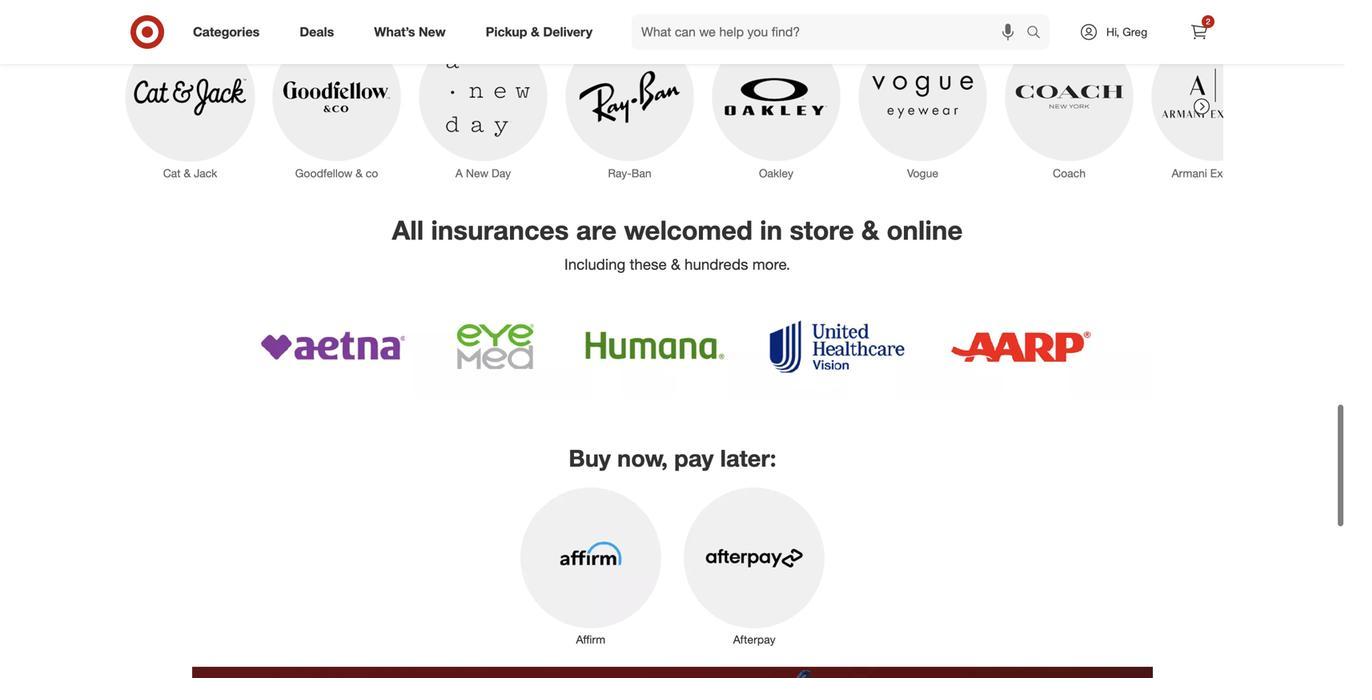 Task type: locate. For each thing, give the bounding box(es) containing it.
categories
[[193, 24, 260, 40]]

&
[[531, 24, 540, 40], [184, 166, 191, 180], [356, 166, 363, 180], [861, 214, 879, 246], [671, 255, 680, 274]]

vogue image
[[858, 32, 988, 162]]

co
[[366, 166, 378, 180]]

what's new link
[[361, 14, 466, 50]]

& right cat
[[184, 166, 191, 180]]

0 horizontal spatial new
[[419, 24, 446, 40]]

buy
[[569, 444, 611, 472]]

goodfellow & co link
[[271, 32, 402, 181]]

greg
[[1123, 25, 1147, 39]]

armani
[[1172, 166, 1207, 180]]

1 horizontal spatial new
[[466, 166, 488, 180]]

afterpay link
[[673, 484, 836, 648]]

a new day
[[456, 166, 511, 180]]

pickup & delivery link
[[472, 14, 613, 50]]

ray ban image
[[564, 32, 695, 162]]

store
[[790, 214, 854, 246]]

new right a at the top left of the page
[[466, 166, 488, 180]]

insurances
[[431, 214, 569, 246]]

1 vertical spatial new
[[466, 166, 488, 180]]

new right the what's
[[419, 24, 446, 40]]

new
[[419, 24, 446, 40], [466, 166, 488, 180]]

all insurances are welcomed in store & online
[[392, 214, 963, 246]]

online
[[887, 214, 963, 246]]

later:
[[720, 444, 776, 472]]

all
[[392, 214, 424, 246]]

cat & jack link
[[125, 32, 255, 181]]

these
[[630, 255, 667, 274]]

ban
[[632, 166, 651, 180]]

vogue
[[907, 166, 938, 180]]

oakley
[[759, 166, 793, 180]]

including these & hundreds more.
[[564, 255, 790, 274]]

jack
[[194, 166, 217, 180]]

0 vertical spatial new
[[419, 24, 446, 40]]

& inside "link"
[[531, 24, 540, 40]]

& for cat
[[184, 166, 191, 180]]

cat
[[163, 166, 181, 180]]

a
[[456, 166, 463, 180]]

& left co
[[356, 166, 363, 180]]

categories link
[[179, 14, 280, 50]]

What can we help you find? suggestions appear below search field
[[632, 14, 1030, 50]]

goodfellow
[[295, 166, 352, 180]]

& right pickup
[[531, 24, 540, 40]]

oakley image
[[711, 32, 842, 162]]

search
[[1019, 26, 1058, 41]]

cat & jack image
[[125, 32, 255, 162]]

a new day link
[[418, 32, 548, 181]]



Task type: vqa. For each thing, say whether or not it's contained in the screenshot.
Target link
no



Task type: describe. For each thing, give the bounding box(es) containing it.
in
[[760, 214, 782, 246]]

affirm link
[[509, 484, 673, 648]]

goodfellow & co image
[[271, 32, 402, 162]]

coach image
[[1004, 32, 1135, 162]]

& right the store
[[861, 214, 879, 246]]

what's new
[[374, 24, 446, 40]]

exchange
[[1210, 166, 1260, 180]]

2 link
[[1182, 14, 1217, 50]]

armani exchange
[[1172, 166, 1260, 180]]

& right these
[[671, 255, 680, 274]]

afterpay
[[733, 632, 776, 646]]

pay
[[674, 444, 714, 472]]

delivery
[[543, 24, 593, 40]]

2
[[1206, 16, 1210, 26]]

hi,
[[1106, 25, 1119, 39]]

coach
[[1053, 166, 1086, 180]]

new for a
[[466, 166, 488, 180]]

armani exchange link
[[1151, 32, 1281, 181]]

ray-ban link
[[564, 32, 695, 181]]

& for goodfellow
[[356, 166, 363, 180]]

deals link
[[286, 14, 354, 50]]

coach link
[[1004, 32, 1135, 181]]

affirm
[[576, 632, 605, 646]]

ray-
[[608, 166, 632, 180]]

armani exchange image
[[1151, 32, 1281, 162]]

pickup
[[486, 24, 527, 40]]

pickup & delivery
[[486, 24, 593, 40]]

a new day image
[[418, 32, 548, 162]]

hundreds
[[685, 255, 748, 274]]

day
[[492, 166, 511, 180]]

what's
[[374, 24, 415, 40]]

are
[[576, 214, 617, 246]]

new for what's
[[419, 24, 446, 40]]

now,
[[617, 444, 668, 472]]

hi, greg
[[1106, 25, 1147, 39]]

oakley link
[[711, 32, 842, 181]]

more.
[[752, 255, 790, 274]]

welcomed
[[624, 214, 753, 246]]

cat & jack
[[163, 166, 217, 180]]

ray-ban stories. rayban and meta logo image
[[192, 667, 1153, 678]]

vogue link
[[858, 32, 988, 181]]

search button
[[1019, 14, 1058, 53]]

including
[[564, 255, 626, 274]]

buy now, pay later:
[[569, 444, 776, 472]]

& for pickup
[[531, 24, 540, 40]]

deals
[[300, 24, 334, 40]]

goodfellow & co
[[295, 166, 378, 180]]

ray-ban
[[608, 166, 651, 180]]



